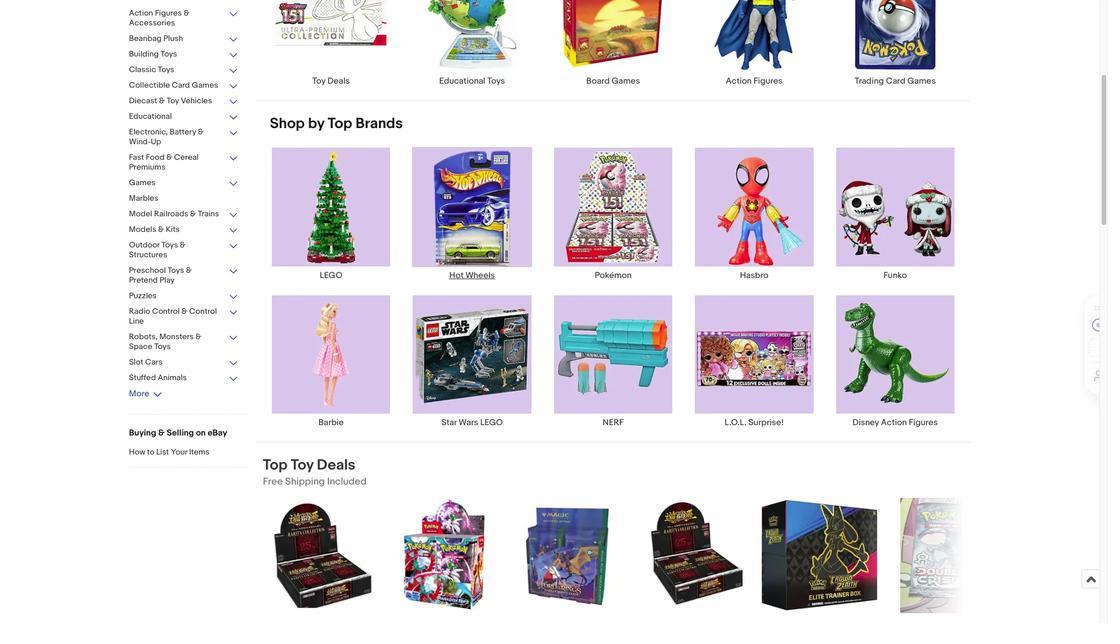 Task type: vqa. For each thing, say whether or not it's contained in the screenshot.
"Electronic, Battery & Wind-Up" dropdown button
yes



Task type: describe. For each thing, give the bounding box(es) containing it.
premiums
[[129, 162, 166, 172]]

on
[[196, 428, 206, 439]]

top inside top toy deals free shipping included
[[263, 457, 288, 474]]

puzzles button
[[129, 291, 239, 302]]

action figures & accessories beanbag plush building toys classic toys collectible card games diecast & toy vehicles educational electronic, battery & wind-up fast food & cereal premiums games marbles model railroads & trains models & kits outdoor toys & structures preschool toys & pretend play puzzles radio control & control line robots, monsters & space toys slot cars stuffed animals
[[129, 8, 219, 383]]

hot
[[449, 270, 464, 281]]

stuffed
[[129, 373, 156, 383]]

space
[[129, 342, 152, 352]]

animals
[[158, 373, 187, 383]]

diecast & toy vehicles button
[[129, 96, 239, 107]]

1 horizontal spatial lego
[[480, 417, 503, 428]]

& down outdoor toys & structures dropdown button
[[186, 266, 192, 275]]

games inside trading card games link
[[908, 76, 936, 87]]

beanbag
[[129, 33, 162, 43]]

nerf link
[[543, 295, 684, 428]]

building
[[129, 49, 159, 59]]

outdoor toys & structures button
[[129, 240, 239, 261]]

selling
[[167, 428, 194, 439]]

puzzles
[[129, 291, 157, 301]]

model
[[129, 209, 152, 219]]

disney
[[853, 417, 879, 428]]

l.o.l.
[[725, 417, 747, 428]]

included
[[327, 476, 367, 488]]

& right food on the left top of the page
[[166, 152, 172, 162]]

barbie link
[[261, 295, 402, 428]]

classic toys button
[[129, 65, 239, 76]]

diecast
[[129, 96, 157, 106]]

games up 'vehicles'
[[192, 80, 218, 90]]

0 vertical spatial toy
[[312, 76, 326, 87]]

by
[[308, 115, 324, 133]]

hot wheels
[[449, 270, 495, 281]]

outdoor
[[129, 240, 160, 250]]

educational toys
[[439, 76, 505, 87]]

play
[[160, 275, 175, 285]]

2 vertical spatial figures
[[909, 417, 938, 428]]

0 vertical spatial deals
[[328, 76, 350, 87]]

fast food & cereal premiums button
[[129, 152, 239, 173]]

shop
[[270, 115, 305, 133]]

star
[[441, 417, 457, 428]]

lego link
[[261, 147, 402, 281]]

collectible
[[129, 80, 170, 90]]

surprise!
[[749, 417, 784, 428]]

structures
[[129, 250, 167, 260]]

l.o.l. surprise! link
[[684, 295, 825, 428]]

free
[[263, 476, 283, 488]]

fast
[[129, 152, 144, 162]]

educational button
[[129, 111, 239, 122]]

1 horizontal spatial card
[[886, 76, 906, 87]]

collector booster box special edition lord of the rings vol. 2 mtg new sealed image
[[512, 498, 628, 614]]

beanbag plush button
[[129, 33, 239, 44]]

line
[[129, 316, 144, 326]]

marbles
[[129, 193, 158, 203]]

trading card games link
[[825, 0, 966, 87]]

hasbro
[[740, 270, 769, 281]]

pokémon link
[[543, 147, 684, 281]]

more button
[[129, 389, 162, 399]]

trading card games
[[855, 76, 936, 87]]

kits
[[166, 225, 180, 234]]

games up marbles
[[129, 178, 155, 188]]

l.o.l. surprise!
[[725, 417, 784, 428]]

funko link
[[825, 147, 966, 281]]

star wars lego link
[[402, 295, 543, 428]]

& right buying
[[158, 428, 165, 439]]

shop by top brands
[[270, 115, 403, 133]]

toy inside top toy deals free shipping included
[[291, 457, 314, 474]]

classic
[[129, 65, 156, 74]]

& left the trains at the left top of the page
[[190, 209, 196, 219]]

action for action figures & accessories beanbag plush building toys classic toys collectible card games diecast & toy vehicles educational electronic, battery & wind-up fast food & cereal premiums games marbles model railroads & trains models & kits outdoor toys & structures preschool toys & pretend play puzzles radio control & control line robots, monsters & space toys slot cars stuffed animals
[[129, 8, 153, 18]]

food
[[146, 152, 165, 162]]

& left kits
[[158, 225, 164, 234]]

your
[[171, 447, 187, 457]]

list
[[156, 447, 169, 457]]

board
[[586, 76, 610, 87]]

building toys button
[[129, 49, 239, 60]]

disney action figures link
[[825, 295, 966, 428]]

nerf
[[603, 417, 624, 428]]

trading
[[855, 76, 884, 87]]

marbles link
[[129, 193, 239, 204]]

& right battery
[[198, 127, 204, 137]]

action figures
[[726, 76, 783, 87]]

pokemon ​tcg sword & shield crown zenith factory sealed elite trainer box image
[[762, 501, 877, 611]]

robots,
[[129, 332, 158, 342]]

monsters
[[159, 332, 194, 342]]

model railroads & trains button
[[129, 209, 239, 220]]



Task type: locate. For each thing, give the bounding box(es) containing it.
plush
[[163, 33, 183, 43]]

2 control from the left
[[189, 307, 217, 316]]

figures for action figures & accessories beanbag plush building toys classic toys collectible card games diecast & toy vehicles educational electronic, battery & wind-up fast food & cereal premiums games marbles model railroads & trains models & kits outdoor toys & structures preschool toys & pretend play puzzles radio control & control line robots, monsters & space toys slot cars stuffed animals
[[155, 8, 182, 18]]

wheels
[[466, 270, 495, 281]]

action figures link
[[684, 0, 825, 87]]

top up "free"
[[263, 457, 288, 474]]

lego
[[320, 270, 342, 281], [480, 417, 503, 428]]

card down classic toys dropdown button
[[172, 80, 190, 90]]

collectible card games button
[[129, 80, 239, 91]]

ebay
[[208, 428, 227, 439]]

star wars lego
[[441, 417, 503, 428]]

accessories
[[129, 18, 175, 28]]

0 horizontal spatial educational
[[129, 111, 172, 121]]

2 horizontal spatial action
[[881, 417, 907, 428]]

0 horizontal spatial figures
[[155, 8, 182, 18]]

pretend
[[129, 275, 158, 285]]

1 vertical spatial figures
[[754, 76, 783, 87]]

figures
[[155, 8, 182, 18], [754, 76, 783, 87], [909, 417, 938, 428]]

top
[[328, 115, 352, 133], [263, 457, 288, 474]]

slot cars button
[[129, 357, 239, 368]]

pokemon tcg paradox rift booster box 36 packs sealed new image
[[403, 498, 488, 614]]

1 vertical spatial action
[[726, 76, 752, 87]]

buying & selling on ebay
[[129, 428, 227, 439]]

board games
[[586, 76, 640, 87]]

0 horizontal spatial control
[[152, 307, 180, 316]]

stuffed animals button
[[129, 373, 239, 384]]

railroads
[[154, 209, 188, 219]]

deals inside top toy deals free shipping included
[[317, 457, 355, 474]]

lego inside "link"
[[320, 270, 342, 281]]

1 vertical spatial top
[[263, 457, 288, 474]]

& right monsters
[[196, 332, 201, 342]]

& up beanbag plush dropdown button
[[184, 8, 190, 18]]

&
[[184, 8, 190, 18], [159, 96, 165, 106], [198, 127, 204, 137], [166, 152, 172, 162], [190, 209, 196, 219], [158, 225, 164, 234], [180, 240, 186, 250], [186, 266, 192, 275], [182, 307, 187, 316], [196, 332, 201, 342], [158, 428, 165, 439]]

toy deals
[[312, 76, 350, 87]]

games inside board games "link"
[[612, 76, 640, 87]]

1 horizontal spatial top
[[328, 115, 352, 133]]

& right diecast
[[159, 96, 165, 106]]

toy deals link
[[261, 0, 402, 87]]

games
[[612, 76, 640, 87], [908, 76, 936, 87], [192, 80, 218, 90], [129, 178, 155, 188]]

figures inside 'link'
[[754, 76, 783, 87]]

trains
[[198, 209, 219, 219]]

educational inside the educational toys link
[[439, 76, 485, 87]]

1 horizontal spatial figures
[[754, 76, 783, 87]]

toys
[[161, 49, 177, 59], [158, 65, 174, 74], [487, 76, 505, 87], [162, 240, 178, 250], [168, 266, 184, 275], [154, 342, 171, 352]]

control
[[152, 307, 180, 316], [189, 307, 217, 316]]

& down puzzles dropdown button
[[182, 307, 187, 316]]

how to list your items link
[[129, 447, 247, 458]]

1 horizontal spatial control
[[189, 307, 217, 316]]

toy down collectible card games dropdown button
[[167, 96, 179, 106]]

0 vertical spatial lego
[[320, 270, 342, 281]]

deals up shop by top brands
[[328, 76, 350, 87]]

0 vertical spatial top
[[328, 115, 352, 133]]

toy up by
[[312, 76, 326, 87]]

2 vertical spatial toy
[[291, 457, 314, 474]]

models & kits button
[[129, 225, 239, 236]]

card right "trading"
[[886, 76, 906, 87]]

card inside action figures & accessories beanbag plush building toys classic toys collectible card games diecast & toy vehicles educational electronic, battery & wind-up fast food & cereal premiums games marbles model railroads & trains models & kits outdoor toys & structures preschool toys & pretend play puzzles radio control & control line robots, monsters & space toys slot cars stuffed animals
[[172, 80, 190, 90]]

robots, monsters & space toys button
[[129, 332, 239, 353]]

how
[[129, 447, 145, 457]]

hot wheels link
[[402, 147, 543, 281]]

educational inside action figures & accessories beanbag plush building toys classic toys collectible card games diecast & toy vehicles educational electronic, battery & wind-up fast food & cereal premiums games marbles model railroads & trains models & kits outdoor toys & structures preschool toys & pretend play puzzles radio control & control line robots, monsters & space toys slot cars stuffed animals
[[129, 111, 172, 121]]

0 horizontal spatial lego
[[320, 270, 342, 281]]

action inside 'link'
[[726, 76, 752, 87]]

to
[[147, 447, 155, 457]]

0 vertical spatial educational
[[439, 76, 485, 87]]

games right board
[[612, 76, 640, 87]]

wars
[[459, 417, 479, 428]]

2 vertical spatial action
[[881, 417, 907, 428]]

hasbro link
[[684, 147, 825, 281]]

0 vertical spatial figures
[[155, 8, 182, 18]]

top toy deals free shipping included
[[263, 457, 367, 488]]

preschool
[[129, 266, 166, 275]]

figures inside action figures & accessories beanbag plush building toys classic toys collectible card games diecast & toy vehicles educational electronic, battery & wind-up fast food & cereal premiums games marbles model railroads & trains models & kits outdoor toys & structures preschool toys & pretend play puzzles radio control & control line robots, monsters & space toys slot cars stuffed animals
[[155, 8, 182, 18]]

action
[[129, 8, 153, 18], [726, 76, 752, 87], [881, 417, 907, 428]]

pokemon tcg!  1 double crisis sealed booster pack brand new image
[[901, 498, 987, 614]]

toy up shipping
[[291, 457, 314, 474]]

barbie
[[319, 417, 344, 428]]

0 vertical spatial action
[[129, 8, 153, 18]]

1 horizontal spatial action
[[726, 76, 752, 87]]

1 vertical spatial deals
[[317, 457, 355, 474]]

figures for action figures
[[754, 76, 783, 87]]

radio control & control line button
[[129, 307, 239, 327]]

battery
[[170, 127, 196, 137]]

preschool toys & pretend play button
[[129, 266, 239, 286]]

action for action figures
[[726, 76, 752, 87]]

action figures & accessories button
[[129, 8, 239, 29]]

funko
[[884, 270, 907, 281]]

1 vertical spatial lego
[[480, 417, 503, 428]]

board games link
[[543, 0, 684, 87]]

electronic, battery & wind-up button
[[129, 127, 239, 148]]

toy
[[312, 76, 326, 87], [167, 96, 179, 106], [291, 457, 314, 474]]

games right "trading"
[[908, 76, 936, 87]]

items
[[189, 447, 210, 457]]

0 horizontal spatial action
[[129, 8, 153, 18]]

2 horizontal spatial figures
[[909, 417, 938, 428]]

1 vertical spatial educational
[[129, 111, 172, 121]]

top right by
[[328, 115, 352, 133]]

brands
[[356, 115, 403, 133]]

yugioh 25th anniversary rarity collection booster box 1st edition new! 11/3 image
[[639, 498, 751, 614]]

0 horizontal spatial top
[[263, 457, 288, 474]]

pokémon
[[595, 270, 632, 281]]

toy inside action figures & accessories beanbag plush building toys classic toys collectible card games diecast & toy vehicles educational electronic, battery & wind-up fast food & cereal premiums games marbles model railroads & trains models & kits outdoor toys & structures preschool toys & pretend play puzzles radio control & control line robots, monsters & space toys slot cars stuffed animals
[[167, 96, 179, 106]]

cars
[[145, 357, 162, 367]]

1 vertical spatial toy
[[167, 96, 179, 106]]

games button
[[129, 178, 239, 189]]

more
[[129, 389, 149, 399]]

buying
[[129, 428, 156, 439]]

& down models & kits dropdown button
[[180, 240, 186, 250]]

models
[[129, 225, 156, 234]]

deals up the included
[[317, 457, 355, 474]]

action inside action figures & accessories beanbag plush building toys classic toys collectible card games diecast & toy vehicles educational electronic, battery & wind-up fast food & cereal premiums games marbles model railroads & trains models & kits outdoor toys & structures preschool toys & pretend play puzzles radio control & control line robots, monsters & space toys slot cars stuffed animals
[[129, 8, 153, 18]]

1 control from the left
[[152, 307, 180, 316]]

up
[[151, 137, 161, 147]]

1 horizontal spatial educational
[[439, 76, 485, 87]]

yugioh ygo 25th anniversary rarity collection booster box ships 11/1 image
[[263, 503, 378, 609]]

educational
[[439, 76, 485, 87], [129, 111, 172, 121]]

educational toys link
[[402, 0, 543, 87]]

cereal
[[174, 152, 199, 162]]

how to list your items
[[129, 447, 210, 457]]

vehicles
[[181, 96, 212, 106]]

0 horizontal spatial card
[[172, 80, 190, 90]]

shipping
[[285, 476, 325, 488]]

card
[[886, 76, 906, 87], [172, 80, 190, 90]]

wind-
[[129, 137, 151, 147]]



